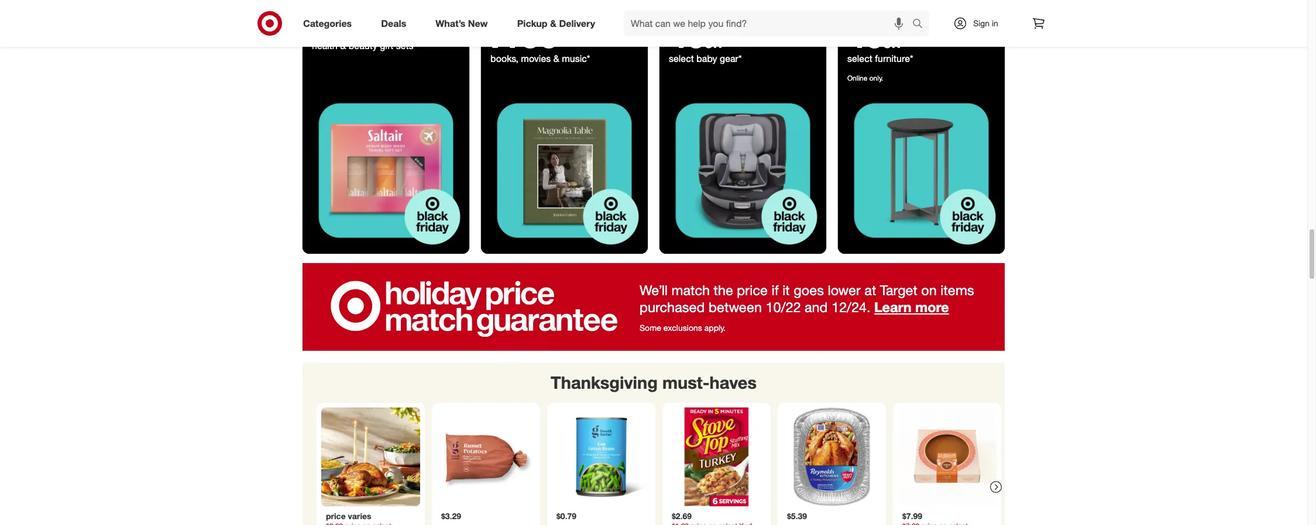 Task type: vqa. For each thing, say whether or not it's contained in the screenshot.
varies
yes



Task type: describe. For each thing, give the bounding box(es) containing it.
pickup & delivery
[[517, 17, 595, 29]]

at
[[865, 282, 876, 299]]

target black friday image for select furniture*
[[838, 87, 1005, 254]]

categories
[[303, 17, 352, 29]]

more
[[915, 299, 949, 316]]

select baby gear*
[[669, 53, 742, 65]]

40 for baby
[[669, 16, 724, 56]]

select furniture*
[[847, 53, 913, 65]]

10/22
[[766, 299, 801, 316]]

online
[[847, 74, 867, 83]]

match
[[672, 282, 710, 299]]

movies
[[521, 53, 551, 65]]

up to for furniture*
[[847, 8, 879, 23]]

thanksgiving must-haves
[[551, 372, 757, 394]]

rubicon bakers 8" pumpkin pie - 18oz image
[[898, 408, 997, 507]]

beauty
[[349, 40, 377, 52]]

in
[[992, 18, 998, 28]]

price varies
[[326, 511, 371, 521]]

some
[[640, 323, 661, 333]]

target holiday price match guarantee image
[[303, 264, 1005, 351]]

$3.29
[[441, 511, 461, 521]]

new
[[468, 17, 488, 29]]

to for furniture*
[[867, 8, 879, 23]]

learn
[[874, 299, 912, 316]]

only.
[[869, 74, 883, 83]]

haves
[[710, 372, 757, 394]]

gear*
[[720, 53, 742, 65]]

25 health & beauty gift sets*
[[312, 3, 417, 52]]

price varies link
[[321, 408, 420, 526]]

must-
[[662, 372, 710, 394]]

apply.
[[704, 323, 726, 333]]

reynolds kitchen turkey roasting pan image
[[782, 408, 881, 507]]

1
[[552, 8, 559, 23]]

$7.99
[[902, 511, 922, 521]]

$5.39 link
[[782, 408, 881, 526]]

target black friday image for select baby gear*
[[660, 87, 826, 254]]

40 for furniture*
[[847, 16, 902, 56]]

the
[[714, 282, 733, 299]]

russet potatoes - 5lb - brand may vary image
[[437, 408, 535, 507]]

up for select furniture*
[[847, 8, 864, 23]]

search button
[[907, 11, 935, 39]]

free
[[490, 16, 558, 56]]

we'll
[[640, 282, 668, 299]]

between
[[709, 299, 762, 316]]

& for 25
[[340, 40, 346, 52]]

music*
[[562, 53, 590, 65]]

categories link
[[293, 11, 366, 36]]

books, movies & music*
[[490, 53, 593, 65]]

$5.39
[[787, 511, 807, 521]]

and
[[805, 299, 828, 316]]

goes
[[794, 282, 824, 299]]

purchased
[[640, 299, 705, 316]]

pickup & delivery link
[[507, 11, 610, 36]]

sign in
[[973, 18, 998, 28]]



Task type: locate. For each thing, give the bounding box(es) containing it.
up to up 'select baby gear*'
[[669, 8, 701, 23]]

1 horizontal spatial up
[[847, 8, 864, 23]]

4 target black friday image from the left
[[838, 87, 1005, 254]]

select for select baby gear*
[[669, 53, 694, 65]]

get
[[530, 8, 549, 23]]

to up 'select baby gear*'
[[689, 8, 701, 23]]

0 horizontal spatial to
[[689, 8, 701, 23]]

up to for baby
[[669, 8, 701, 23]]

& left music* at the top
[[553, 53, 559, 65]]

health
[[312, 40, 338, 52]]

0 horizontal spatial price
[[326, 511, 346, 521]]

2,
[[516, 8, 526, 23]]

some exclusions apply.
[[640, 323, 726, 333]]

up for select baby gear*
[[669, 8, 686, 23]]

What can we help you find? suggestions appear below search field
[[624, 11, 915, 36]]

carousel region
[[303, 363, 1005, 526]]

price left varies
[[326, 511, 346, 521]]

0 horizontal spatial 40
[[669, 16, 724, 56]]

2 up from the left
[[847, 8, 864, 23]]

select left baby
[[669, 53, 694, 65]]

stove top stuffing mix for turkey - 6oz image
[[667, 408, 766, 507]]

1 up to from the left
[[669, 8, 701, 23]]

up up select furniture*
[[847, 8, 864, 23]]

buy 2, get 1
[[490, 8, 559, 23]]

to up select furniture*
[[867, 8, 879, 23]]

1 to from the left
[[689, 8, 701, 23]]

up to up select furniture*
[[847, 8, 879, 23]]

price
[[737, 282, 768, 299], [326, 511, 346, 521]]

price inside we'll match the price if it goes lower at target on items purchased between 10/22 and 12/24.
[[737, 282, 768, 299]]

0 vertical spatial price
[[737, 282, 768, 299]]

up up 'select baby gear*'
[[669, 8, 686, 23]]

to
[[689, 8, 701, 23], [867, 8, 879, 23]]

thanksgiving
[[551, 372, 658, 394]]

2 vertical spatial &
[[553, 53, 559, 65]]

target black friday image for books, movies & music*
[[481, 87, 648, 254]]

items
[[941, 282, 974, 299]]

target black friday image
[[303, 87, 469, 254], [481, 87, 648, 254], [660, 87, 826, 254], [838, 87, 1005, 254]]

learn more
[[874, 299, 949, 316]]

what's
[[436, 17, 465, 29]]

books,
[[490, 53, 518, 65]]

baby
[[697, 53, 717, 65]]

$7.99 link
[[898, 408, 997, 526]]

thanksgiving dinner for $25 image
[[321, 408, 420, 507]]

what's new link
[[426, 11, 502, 36]]

select
[[669, 53, 694, 65], [847, 53, 872, 65]]

0 vertical spatial &
[[550, 17, 557, 29]]

delivery
[[559, 17, 595, 29]]

0 horizontal spatial select
[[669, 53, 694, 65]]

2 to from the left
[[867, 8, 879, 23]]

& right health
[[340, 40, 346, 52]]

$2.69 link
[[667, 408, 766, 526]]

1 vertical spatial price
[[326, 511, 346, 521]]

search
[[907, 18, 935, 30]]

2 target black friday image from the left
[[481, 87, 648, 254]]

$0.79 link
[[552, 408, 651, 526]]

sets*
[[396, 40, 417, 52]]

gift
[[380, 40, 393, 52]]

up to
[[669, 8, 701, 23], [847, 8, 879, 23]]

& right get
[[550, 17, 557, 29]]

exclusions
[[664, 323, 702, 333]]

3 target black friday image from the left
[[660, 87, 826, 254]]

1 horizontal spatial select
[[847, 53, 872, 65]]

varies
[[348, 511, 371, 521]]

what's new
[[436, 17, 488, 29]]

deals
[[381, 17, 406, 29]]

1 up from the left
[[669, 8, 686, 23]]

0 horizontal spatial up to
[[669, 8, 701, 23]]

1 horizontal spatial 40
[[847, 16, 902, 56]]

$0.79
[[557, 511, 576, 521]]

cut green beans 14.5oz - good & gather™ image
[[552, 408, 651, 507]]

if
[[772, 282, 779, 299]]

target
[[880, 282, 918, 299]]

1 horizontal spatial to
[[867, 8, 879, 23]]

25
[[312, 3, 367, 43]]

& inside "link"
[[550, 17, 557, 29]]

40
[[669, 16, 724, 56], [847, 16, 902, 56]]

2 40 from the left
[[847, 16, 902, 56]]

$2.69
[[672, 511, 692, 521]]

furniture*
[[875, 53, 913, 65]]

select for select furniture*
[[847, 53, 872, 65]]

$3.29 link
[[437, 408, 535, 526]]

sign
[[973, 18, 990, 28]]

1 target black friday image from the left
[[303, 87, 469, 254]]

0 horizontal spatial up
[[669, 8, 686, 23]]

1 horizontal spatial price
[[737, 282, 768, 299]]

sign in link
[[943, 11, 1017, 36]]

1 vertical spatial &
[[340, 40, 346, 52]]

1 horizontal spatial up to
[[847, 8, 879, 23]]

online only.
[[847, 74, 883, 83]]

select up online at the top right of page
[[847, 53, 872, 65]]

&
[[550, 17, 557, 29], [340, 40, 346, 52], [553, 53, 559, 65]]

& inside 25 health & beauty gift sets*
[[340, 40, 346, 52]]

we'll match the price if it goes lower at target on items purchased between 10/22 and 12/24.
[[640, 282, 974, 316]]

buy
[[490, 8, 513, 23]]

1 select from the left
[[669, 53, 694, 65]]

2 up to from the left
[[847, 8, 879, 23]]

target black friday image for health & beauty gift sets*
[[303, 87, 469, 254]]

deals link
[[371, 11, 421, 36]]

& for books,
[[553, 53, 559, 65]]

up
[[669, 8, 686, 23], [847, 8, 864, 23]]

price inside carousel region
[[326, 511, 346, 521]]

2 select from the left
[[847, 53, 872, 65]]

12/24.
[[832, 299, 870, 316]]

lower
[[828, 282, 861, 299]]

on
[[921, 282, 937, 299]]

price left if
[[737, 282, 768, 299]]

it
[[782, 282, 790, 299]]

pickup
[[517, 17, 547, 29]]

to for baby
[[689, 8, 701, 23]]

1 40 from the left
[[669, 16, 724, 56]]



